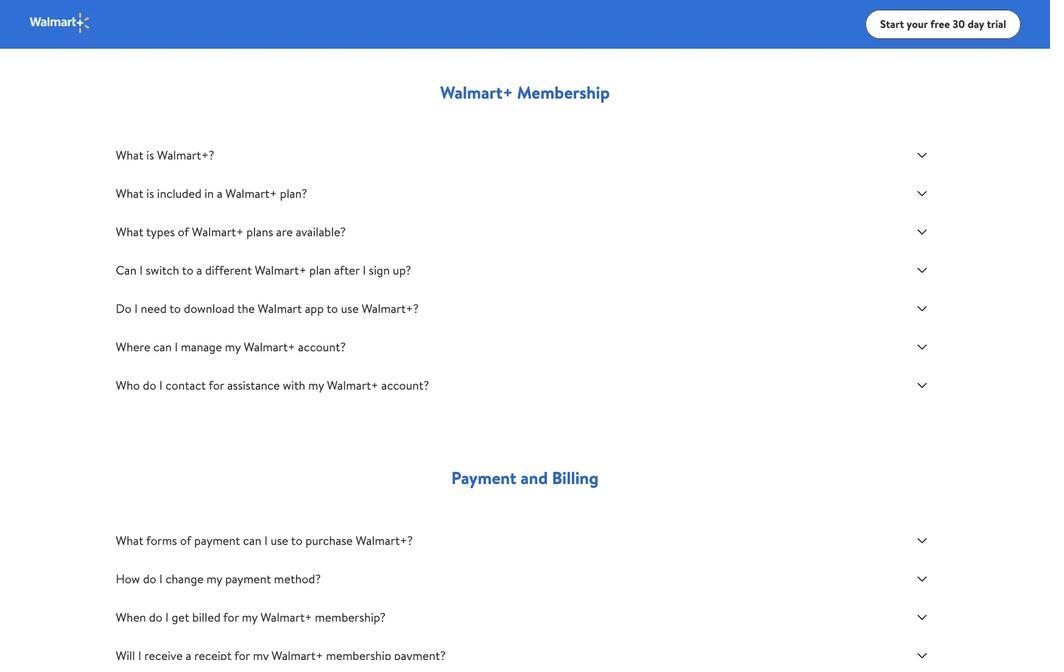 Task type: describe. For each thing, give the bounding box(es) containing it.
who
[[116, 377, 140, 394]]

a for to
[[196, 262, 202, 278]]

my right manage
[[225, 339, 241, 355]]

what is included in a walmart+ plan? image
[[915, 186, 930, 201]]

0 horizontal spatial can
[[153, 339, 172, 355]]

a for in
[[217, 185, 223, 202]]

1 vertical spatial walmart+?
[[362, 300, 419, 317]]

payment
[[452, 466, 517, 490]]

contact
[[165, 377, 206, 394]]

need
[[141, 300, 167, 317]]

what for what is included in a walmart+ plan?
[[116, 185, 143, 202]]

do
[[116, 300, 132, 317]]

my right with
[[308, 377, 324, 394]]

is for walmart+?
[[146, 147, 154, 163]]

my right billed
[[242, 609, 258, 626]]

of for forms
[[180, 533, 191, 549]]

change
[[166, 571, 204, 587]]

w+ image
[[29, 12, 91, 34]]

2 vertical spatial walmart+?
[[356, 533, 413, 549]]

start your free 30 day trial
[[880, 16, 1007, 31]]

1 horizontal spatial account?
[[381, 377, 429, 394]]

types
[[146, 224, 175, 240]]

where
[[116, 339, 150, 355]]

when
[[116, 609, 146, 626]]

to right switch
[[182, 262, 194, 278]]

30
[[953, 16, 965, 31]]

with
[[283, 377, 305, 394]]

get
[[172, 609, 189, 626]]

do for who
[[143, 377, 156, 394]]

app
[[305, 300, 324, 317]]

forms
[[146, 533, 177, 549]]

can
[[116, 262, 137, 278]]

when do i get billed for my walmart+ membership?
[[116, 609, 386, 626]]

purchase
[[305, 533, 353, 549]]

will i receive a receipt for my walmart+ membership payment? image
[[915, 649, 930, 660]]

what types of walmart+ plans are available? image
[[915, 225, 930, 239]]

and
[[521, 466, 548, 490]]

do i need to download the walmart app to use walmart+?
[[116, 300, 419, 317]]

my right change
[[207, 571, 222, 587]]

when do i get billed for my walmart+ membership? image
[[915, 611, 930, 625]]

to right app
[[327, 300, 338, 317]]

trial
[[987, 16, 1007, 31]]

available?
[[296, 224, 346, 240]]

what is walmart+?
[[116, 147, 214, 163]]

membership?
[[315, 609, 386, 626]]

who do i contact for assistance with my walmart+ account? image
[[915, 378, 930, 393]]

free
[[931, 16, 950, 31]]

different
[[205, 262, 252, 278]]

1 vertical spatial for
[[223, 609, 239, 626]]

who do i contact for assistance with my walmart+ account?
[[116, 377, 429, 394]]

what forms of payment can i use to purchase walmart+? image
[[915, 534, 930, 548]]

what for what is walmart+?
[[116, 147, 143, 163]]

method?
[[274, 571, 321, 587]]

download
[[184, 300, 235, 317]]

1 horizontal spatial use
[[341, 300, 359, 317]]



Task type: locate. For each thing, give the bounding box(es) containing it.
walmart
[[258, 300, 302, 317]]

do
[[143, 377, 156, 394], [143, 571, 156, 587], [149, 609, 163, 626]]

payment up when do i get billed for my walmart+ membership?
[[225, 571, 271, 587]]

where can i manage my walmart+ account? image
[[915, 340, 930, 355]]

what forms of payment can i use to purchase walmart+?
[[116, 533, 413, 549]]

for
[[209, 377, 224, 394], [223, 609, 239, 626]]

the
[[237, 300, 255, 317]]

plans
[[246, 224, 273, 240]]

what types of walmart+ plans are available?
[[116, 224, 346, 240]]

1 vertical spatial use
[[271, 533, 288, 549]]

walmart+? right 'purchase'
[[356, 533, 413, 549]]

1 horizontal spatial can
[[243, 533, 262, 549]]

your
[[907, 16, 928, 31]]

manage
[[181, 339, 222, 355]]

billed
[[192, 609, 221, 626]]

to right need
[[169, 300, 181, 317]]

what is walmart+? image
[[915, 148, 930, 163]]

how
[[116, 571, 140, 587]]

of right forms
[[180, 533, 191, 549]]

in
[[205, 185, 214, 202]]

2 what from the top
[[116, 185, 143, 202]]

4 what from the top
[[116, 533, 143, 549]]

do left 'get'
[[149, 609, 163, 626]]

assistance
[[227, 377, 280, 394]]

0 vertical spatial can
[[153, 339, 172, 355]]

can i switch to a different walmart+ plan after i sign up?
[[116, 262, 411, 278]]

day
[[968, 16, 985, 31]]

a left "different"
[[196, 262, 202, 278]]

what
[[116, 147, 143, 163], [116, 185, 143, 202], [116, 224, 143, 240], [116, 533, 143, 549]]

how do i change my payment method?
[[116, 571, 321, 587]]

1 what from the top
[[116, 147, 143, 163]]

how do i change my payment method? image
[[915, 572, 930, 587]]

a right in
[[217, 185, 223, 202]]

0 vertical spatial a
[[217, 185, 223, 202]]

use up method?
[[271, 533, 288, 549]]

walmart+
[[440, 80, 513, 104], [225, 185, 277, 202], [192, 224, 244, 240], [255, 262, 306, 278], [244, 339, 295, 355], [327, 377, 379, 394], [261, 609, 312, 626]]

billing
[[552, 466, 599, 490]]

start your free 30 day trial button
[[866, 10, 1021, 39]]

1 is from the top
[[146, 147, 154, 163]]

use
[[341, 300, 359, 317], [271, 533, 288, 549]]

can
[[153, 339, 172, 355], [243, 533, 262, 549]]

1 vertical spatial a
[[196, 262, 202, 278]]

are
[[276, 224, 293, 240]]

0 horizontal spatial use
[[271, 533, 288, 549]]

start
[[880, 16, 904, 31]]

1 vertical spatial account?
[[381, 377, 429, 394]]

do i need to download the walmart app to use walmart+? image
[[915, 302, 930, 316]]

plan
[[309, 262, 331, 278]]

0 horizontal spatial a
[[196, 262, 202, 278]]

0 vertical spatial payment
[[194, 533, 240, 549]]

is
[[146, 147, 154, 163], [146, 185, 154, 202]]

can i switch to a different walmart+ plan after i sign up? image
[[915, 263, 930, 278]]

payment up how do i change my payment method?
[[194, 533, 240, 549]]

do for how
[[143, 571, 156, 587]]

use right app
[[341, 300, 359, 317]]

1 vertical spatial do
[[143, 571, 156, 587]]

0 vertical spatial do
[[143, 377, 156, 394]]

after
[[334, 262, 360, 278]]

is for included
[[146, 185, 154, 202]]

included
[[157, 185, 202, 202]]

of right the "types"
[[178, 224, 189, 240]]

1 horizontal spatial a
[[217, 185, 223, 202]]

membership
[[517, 80, 610, 104]]

switch
[[146, 262, 179, 278]]

i
[[140, 262, 143, 278], [363, 262, 366, 278], [134, 300, 138, 317], [175, 339, 178, 355], [159, 377, 163, 394], [264, 533, 268, 549], [159, 571, 163, 587], [165, 609, 169, 626]]

do for when
[[149, 609, 163, 626]]

payment
[[194, 533, 240, 549], [225, 571, 271, 587]]

do right the how
[[143, 571, 156, 587]]

0 vertical spatial use
[[341, 300, 359, 317]]

2 vertical spatial do
[[149, 609, 163, 626]]

1 vertical spatial can
[[243, 533, 262, 549]]

for right contact
[[209, 377, 224, 394]]

for right billed
[[223, 609, 239, 626]]

of for types
[[178, 224, 189, 240]]

0 vertical spatial account?
[[298, 339, 346, 355]]

what for what types of walmart+ plans are available?
[[116, 224, 143, 240]]

where can i manage my walmart+ account?
[[116, 339, 346, 355]]

a
[[217, 185, 223, 202], [196, 262, 202, 278]]

to left 'purchase'
[[291, 533, 303, 549]]

0 vertical spatial of
[[178, 224, 189, 240]]

0 vertical spatial walmart+?
[[157, 147, 214, 163]]

1 vertical spatial is
[[146, 185, 154, 202]]

walmart+? down sign
[[362, 300, 419, 317]]

my
[[225, 339, 241, 355], [308, 377, 324, 394], [207, 571, 222, 587], [242, 609, 258, 626]]

3 what from the top
[[116, 224, 143, 240]]

of
[[178, 224, 189, 240], [180, 533, 191, 549]]

account?
[[298, 339, 346, 355], [381, 377, 429, 394]]

0 vertical spatial for
[[209, 377, 224, 394]]

what is included in a walmart+ plan?
[[116, 185, 307, 202]]

1 vertical spatial of
[[180, 533, 191, 549]]

to
[[182, 262, 194, 278], [169, 300, 181, 317], [327, 300, 338, 317], [291, 533, 303, 549]]

walmart+?
[[157, 147, 214, 163], [362, 300, 419, 317], [356, 533, 413, 549]]

0 vertical spatial is
[[146, 147, 154, 163]]

walmart+ membership
[[440, 80, 610, 104]]

1 vertical spatial payment
[[225, 571, 271, 587]]

up?
[[393, 262, 411, 278]]

payment and billing
[[452, 466, 599, 490]]

can up how do i change my payment method?
[[243, 533, 262, 549]]

walmart+? up included
[[157, 147, 214, 163]]

what for what forms of payment can i use to purchase walmart+?
[[116, 533, 143, 549]]

sign
[[369, 262, 390, 278]]

can right where
[[153, 339, 172, 355]]

do right who
[[143, 377, 156, 394]]

plan?
[[280, 185, 307, 202]]

0 horizontal spatial account?
[[298, 339, 346, 355]]

2 is from the top
[[146, 185, 154, 202]]



Task type: vqa. For each thing, say whether or not it's contained in the screenshot.
I
yes



